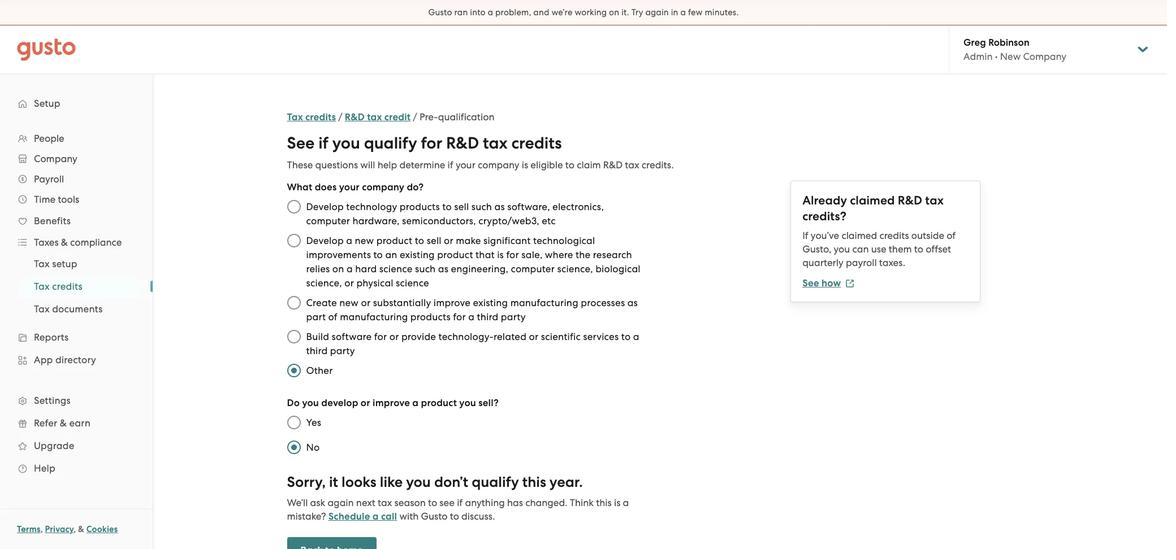 Task type: vqa. For each thing, say whether or not it's contained in the screenshot.
have
no



Task type: describe. For each thing, give the bounding box(es) containing it.
related
[[494, 331, 527, 343]]

minutes.
[[705, 7, 739, 18]]

0 vertical spatial qualify
[[364, 133, 417, 153]]

credits up questions
[[305, 111, 336, 123]]

1 , from the left
[[41, 525, 43, 535]]

credits.
[[642, 159, 674, 171]]

1 vertical spatial tax credits link
[[20, 277, 141, 297]]

0 vertical spatial science
[[379, 263, 413, 275]]

don't
[[434, 474, 468, 491]]

such inside develop technology products to sell such as software, electronics, computer hardware, semiconductors, crypto/web3, etc
[[471, 201, 492, 213]]

time tools
[[34, 194, 79, 205]]

2 , from the left
[[74, 525, 76, 535]]

call
[[381, 511, 397, 523]]

tax inside 'already claimed r&d tax credits?'
[[925, 193, 944, 208]]

robinson
[[988, 37, 1030, 49]]

no
[[306, 442, 320, 453]]

see for see how
[[802, 278, 819, 290]]

processes
[[581, 297, 625, 309]]

0 vertical spatial product
[[376, 235, 412, 247]]

to inside develop technology products to sell such as software, electronics, computer hardware, semiconductors, crypto/web3, etc
[[442, 201, 452, 213]]

claimed inside 'already claimed r&d tax credits?'
[[850, 193, 895, 208]]

again inside we'll ask again next tax season to see if anything has changed. think this is a mistake?
[[328, 498, 354, 509]]

tax up these questions will help determine if your company is eligible to claim r&d tax credits.
[[483, 133, 508, 153]]

1 vertical spatial science
[[396, 278, 429, 289]]

hardware,
[[353, 215, 400, 227]]

see if you qualify for r&d tax credits
[[287, 133, 562, 153]]

app directory link
[[11, 350, 141, 370]]

r&d down qualification
[[446, 133, 479, 153]]

to left claim
[[565, 159, 575, 171]]

eligible
[[531, 159, 563, 171]]

for up determine
[[421, 133, 442, 153]]

you've
[[811, 230, 839, 241]]

like
[[380, 474, 403, 491]]

into
[[470, 7, 486, 18]]

earn
[[69, 418, 90, 429]]

list containing tax setup
[[0, 253, 153, 321]]

sorry,
[[287, 474, 326, 491]]

gusto,
[[802, 244, 831, 255]]

third inside build software for or provide technology-related or scientific services to a third party
[[306, 345, 328, 357]]

0 vertical spatial again
[[645, 7, 669, 18]]

for inside develop a new product to sell or make significant technological improvements to an existing product that is for sale, where the research relies on a hard science such as engineering, computer science, biological science, or physical science
[[506, 249, 519, 261]]

this inside we'll ask again next tax season to see if anything has changed. think this is a mistake?
[[596, 498, 612, 509]]

or inside create new or substantially improve existing manufacturing processes as part of manufacturing products for a third party
[[361, 297, 371, 309]]

create
[[306, 297, 337, 309]]

documents
[[52, 304, 103, 315]]

upgrade link
[[11, 436, 141, 456]]

determine
[[399, 159, 445, 171]]

to inside we'll ask again next tax season to see if anything has changed. think this is a mistake?
[[428, 498, 437, 509]]

refer
[[34, 418, 57, 429]]

see how
[[802, 278, 841, 290]]

a inside create new or substantially improve existing manufacturing processes as part of manufacturing products for a third party
[[468, 312, 474, 323]]

help
[[34, 463, 55, 474]]

develop a new product to sell or make significant technological improvements to an existing product that is for sale, where the research relies on a hard science such as engineering, computer science, biological science, or physical science
[[306, 235, 640, 289]]

Build software for or provide technology-related or scientific services to a third party radio
[[281, 325, 306, 349]]

offset
[[926, 244, 951, 255]]

Other radio
[[281, 358, 306, 383]]

1 vertical spatial product
[[437, 249, 473, 261]]

substantially
[[373, 297, 431, 309]]

1 horizontal spatial qualify
[[472, 474, 519, 491]]

or left provide at the left bottom of the page
[[389, 331, 399, 343]]

payroll
[[34, 174, 64, 185]]

what
[[287, 182, 312, 193]]

taxes & compliance
[[34, 237, 122, 248]]

these
[[287, 159, 313, 171]]

& for compliance
[[61, 237, 68, 248]]

technology
[[346, 201, 397, 213]]

0 horizontal spatial your
[[339, 182, 360, 193]]

with
[[399, 511, 419, 522]]

sorry, it looks like you don't qualify this year.
[[287, 474, 583, 491]]

if
[[802, 230, 808, 241]]

changed.
[[525, 498, 567, 509]]

to down semiconductors,
[[415, 235, 424, 247]]

technological
[[533, 235, 595, 247]]

how
[[822, 278, 841, 290]]

improve for or
[[373, 398, 410, 409]]

biological
[[596, 263, 640, 275]]

credit
[[384, 111, 411, 123]]

gusto navigation element
[[0, 74, 153, 498]]

use
[[871, 244, 886, 255]]

compliance
[[70, 237, 122, 248]]

setup
[[52, 258, 77, 270]]

on inside develop a new product to sell or make significant technological improvements to an existing product that is for sale, where the research relies on a hard science such as engineering, computer science, biological science, or physical science
[[332, 263, 344, 275]]

No radio
[[281, 435, 306, 460]]

develop for develop technology products to sell such as software, electronics, computer hardware, semiconductors, crypto/web3, etc
[[306, 201, 344, 213]]

•
[[995, 51, 998, 62]]

to inside schedule a call with gusto to discuss.
[[450, 511, 459, 522]]

or right related
[[529, 331, 538, 343]]

computer inside develop a new product to sell or make significant technological improvements to an existing product that is for sale, where the research relies on a hard science such as engineering, computer science, biological science, or physical science
[[511, 263, 555, 275]]

0 vertical spatial your
[[456, 159, 475, 171]]

sell inside develop technology products to sell such as software, electronics, computer hardware, semiconductors, crypto/web3, etc
[[454, 201, 469, 213]]

upgrade
[[34, 440, 74, 452]]

or right develop
[[361, 398, 370, 409]]

etc
[[542, 215, 556, 227]]

Yes radio
[[281, 411, 306, 435]]

if inside we'll ask again next tax season to see if anything has changed. think this is a mistake?
[[457, 498, 463, 509]]

schedule a call button
[[328, 511, 397, 524]]

or left make
[[444, 235, 453, 247]]

see for see if you qualify for r&d tax credits
[[287, 133, 315, 153]]

anything
[[465, 498, 505, 509]]

reports
[[34, 332, 69, 343]]

if you've claimed credits outside of gusto, you can use them to offset quarterly payroll taxes.
[[802, 230, 956, 269]]

develop for develop a new product to sell or make significant technological improvements to an existing product that is for sale, where the research relies on a hard science such as engineering, computer science, biological science, or physical science
[[306, 235, 344, 247]]

or left physical
[[344, 278, 354, 289]]

develop technology products to sell such as software, electronics, computer hardware, semiconductors, crypto/web3, etc
[[306, 201, 604, 227]]

tax left credits.
[[625, 159, 639, 171]]

does
[[315, 182, 337, 193]]

part
[[306, 312, 326, 323]]

tools
[[58, 194, 79, 205]]

help
[[378, 159, 397, 171]]

has
[[507, 498, 523, 509]]

software
[[332, 331, 372, 343]]

mistake?
[[287, 511, 326, 522]]

2 vertical spatial &
[[78, 525, 84, 535]]

tax documents link
[[20, 299, 141, 319]]

greg
[[964, 37, 986, 49]]

that
[[476, 249, 495, 261]]

refer & earn link
[[11, 413, 141, 434]]

tax setup link
[[20, 254, 141, 274]]

tax left credit
[[367, 111, 382, 123]]

existing inside create new or substantially improve existing manufacturing processes as part of manufacturing products for a third party
[[473, 297, 508, 309]]

r&d left credit
[[345, 111, 365, 123]]

you right do
[[302, 398, 319, 409]]

scientific
[[541, 331, 581, 343]]

1 / from the left
[[338, 111, 343, 123]]

1 horizontal spatial on
[[609, 7, 619, 18]]

as inside develop technology products to sell such as software, electronics, computer hardware, semiconductors, crypto/web3, etc
[[495, 201, 505, 213]]

0 horizontal spatial science,
[[306, 278, 342, 289]]

year.
[[550, 474, 583, 491]]

a inside we'll ask again next tax season to see if anything has changed. think this is a mistake?
[[623, 498, 629, 509]]

0 vertical spatial company
[[478, 159, 519, 171]]

company inside company dropdown button
[[34, 153, 77, 165]]

r&d right claim
[[603, 159, 623, 171]]

working
[[575, 7, 607, 18]]

tax documents
[[34, 304, 103, 315]]

as inside develop a new product to sell or make significant technological improvements to an existing product that is for sale, where the research relies on a hard science such as engineering, computer science, biological science, or physical science
[[438, 263, 448, 275]]

a inside build software for or provide technology-related or scientific services to a third party
[[633, 331, 639, 343]]

claimed inside if you've claimed credits outside of gusto, you can use them to offset quarterly payroll taxes.
[[842, 230, 877, 241]]

schedule
[[328, 511, 370, 523]]

payroll button
[[11, 169, 141, 189]]

new inside develop a new product to sell or make significant technological improvements to an existing product that is for sale, where the research relies on a hard science such as engineering, computer science, biological science, or physical science
[[355, 235, 374, 247]]

tax credits / r&d tax credit / pre-qualification
[[287, 111, 494, 123]]

1 vertical spatial company
[[362, 182, 404, 193]]

company inside the greg robinson admin • new company
[[1023, 51, 1067, 62]]

is inside we'll ask again next tax season to see if anything has changed. think this is a mistake?
[[614, 498, 620, 509]]

build
[[306, 331, 329, 343]]

& for earn
[[60, 418, 67, 429]]

do
[[287, 398, 300, 409]]

0 vertical spatial gusto
[[428, 7, 452, 18]]



Task type: locate. For each thing, give the bounding box(es) containing it.
product up the an
[[376, 235, 412, 247]]

1 horizontal spatial this
[[596, 498, 612, 509]]

to left the an
[[373, 249, 383, 261]]

1 vertical spatial on
[[332, 263, 344, 275]]

tax down tax setup at left top
[[34, 281, 50, 292]]

1 vertical spatial company
[[34, 153, 77, 165]]

credits inside list
[[52, 281, 82, 292]]

1 develop from the top
[[306, 201, 344, 213]]

party down software
[[330, 345, 355, 357]]

to down see
[[450, 511, 459, 522]]

0 horizontal spatial if
[[318, 133, 329, 153]]

develop down does
[[306, 201, 344, 213]]

0 horizontal spatial computer
[[306, 215, 350, 227]]

services
[[583, 331, 619, 343]]

/
[[338, 111, 343, 123], [413, 111, 417, 123]]

pre-
[[420, 111, 438, 123]]

1 vertical spatial see
[[802, 278, 819, 290]]

crypto/web3,
[[478, 215, 539, 227]]

1 horizontal spatial third
[[477, 312, 498, 323]]

sell up semiconductors,
[[454, 201, 469, 213]]

0 vertical spatial such
[[471, 201, 492, 213]]

1 list from the top
[[0, 128, 153, 480]]

company
[[1023, 51, 1067, 62], [34, 153, 77, 165]]

is right that
[[497, 249, 504, 261]]

2 horizontal spatial as
[[627, 297, 638, 309]]

0 horizontal spatial manufacturing
[[340, 312, 408, 323]]

/ left r&d tax credit link at the left
[[338, 111, 343, 123]]

other
[[306, 365, 333, 377]]

few
[[688, 7, 703, 18]]

refer & earn
[[34, 418, 90, 429]]

them
[[889, 244, 912, 255]]

0 horizontal spatial is
[[497, 249, 504, 261]]

1 vertical spatial improve
[[373, 398, 410, 409]]

0 vertical spatial is
[[522, 159, 528, 171]]

such inside develop a new product to sell or make significant technological improvements to an existing product that is for sale, where the research relies on a hard science such as engineering, computer science, biological science, or physical science
[[415, 263, 436, 275]]

1 horizontal spatial is
[[522, 159, 528, 171]]

1 vertical spatial third
[[306, 345, 328, 357]]

gusto left the ran
[[428, 7, 452, 18]]

to up semiconductors,
[[442, 201, 452, 213]]

third inside create new or substantially improve existing manufacturing processes as part of manufacturing products for a third party
[[477, 312, 498, 323]]

& inside dropdown button
[[61, 237, 68, 248]]

2 vertical spatial is
[[614, 498, 620, 509]]

sell inside develop a new product to sell or make significant technological improvements to an existing product that is for sale, where the research relies on a hard science such as engineering, computer science, biological science, or physical science
[[427, 235, 441, 247]]

you inside if you've claimed credits outside of gusto, you can use them to offset quarterly payroll taxes.
[[834, 244, 850, 255]]

admin
[[964, 51, 993, 62]]

we're
[[552, 7, 573, 18]]

home image
[[17, 38, 76, 61]]

this
[[522, 474, 546, 491], [596, 498, 612, 509]]

existing down engineering,
[[473, 297, 508, 309]]

0 vertical spatial this
[[522, 474, 546, 491]]

tax down 'tax credits'
[[34, 304, 50, 315]]

0 horizontal spatial on
[[332, 263, 344, 275]]

third
[[477, 312, 498, 323], [306, 345, 328, 357]]

1 horizontal spatial tax credits link
[[287, 111, 336, 123]]

qualify up the "help"
[[364, 133, 417, 153]]

1 horizontal spatial such
[[471, 201, 492, 213]]

0 vertical spatial party
[[501, 312, 526, 323]]

products up provide at the left bottom of the page
[[410, 312, 451, 323]]

0 horizontal spatial such
[[415, 263, 436, 275]]

settings link
[[11, 391, 141, 411]]

new right create on the left
[[339, 297, 359, 309]]

1 vertical spatial party
[[330, 345, 355, 357]]

, left cookies
[[74, 525, 76, 535]]

you left the sell?
[[459, 398, 476, 409]]

1 vertical spatial your
[[339, 182, 360, 193]]

qualify up anything
[[472, 474, 519, 491]]

if
[[318, 133, 329, 153], [448, 159, 453, 171], [457, 498, 463, 509]]

1 vertical spatial as
[[438, 263, 448, 275]]

company down people
[[34, 153, 77, 165]]

is left eligible
[[522, 159, 528, 171]]

already claimed r&d tax credits?
[[802, 193, 944, 224]]

0 vertical spatial existing
[[400, 249, 435, 261]]

time
[[34, 194, 55, 205]]

r&d inside 'already claimed r&d tax credits?'
[[898, 193, 922, 208]]

0 vertical spatial products
[[400, 201, 440, 213]]

company button
[[11, 149, 141, 169]]

computer
[[306, 215, 350, 227], [511, 263, 555, 275]]

develop
[[321, 398, 358, 409]]

2 vertical spatial product
[[421, 398, 457, 409]]

1 vertical spatial &
[[60, 418, 67, 429]]

gusto ran into a problem, and we're working on it. try again in a few minutes.
[[428, 7, 739, 18]]

company right new
[[1023, 51, 1067, 62]]

to down outside at the right top of the page
[[914, 244, 923, 255]]

setup
[[34, 98, 60, 109]]

& right taxes
[[61, 237, 68, 248]]

credits up them
[[879, 230, 909, 241]]

is right think
[[614, 498, 620, 509]]

taxes
[[34, 237, 59, 248]]

taxes & compliance button
[[11, 232, 141, 253]]

1 vertical spatial products
[[410, 312, 451, 323]]

0 vertical spatial as
[[495, 201, 505, 213]]

setup link
[[11, 93, 141, 114]]

company
[[478, 159, 519, 171], [362, 182, 404, 193]]

1 vertical spatial claimed
[[842, 230, 877, 241]]

products down do?
[[400, 201, 440, 213]]

science up substantially
[[396, 278, 429, 289]]

settings
[[34, 395, 71, 407]]

such up the crypto/web3,
[[471, 201, 492, 213]]

0 horizontal spatial company
[[34, 153, 77, 165]]

discuss.
[[461, 511, 495, 522]]

to right services
[[621, 331, 631, 343]]

tax up outside at the right top of the page
[[925, 193, 944, 208]]

improve for substantially
[[434, 297, 471, 309]]

of up offset
[[947, 230, 956, 241]]

these questions will help determine if your company is eligible to claim r&d tax credits.
[[287, 159, 674, 171]]

will
[[360, 159, 375, 171]]

1 horizontal spatial company
[[478, 159, 519, 171]]

or down physical
[[361, 297, 371, 309]]

to inside build software for or provide technology-related or scientific services to a third party
[[621, 331, 631, 343]]

see left how
[[802, 278, 819, 290]]

1 horizontal spatial sell
[[454, 201, 469, 213]]

0 vertical spatial new
[[355, 235, 374, 247]]

season
[[394, 498, 426, 509]]

privacy link
[[45, 525, 74, 535]]

physical
[[356, 278, 393, 289]]

0 horizontal spatial this
[[522, 474, 546, 491]]

manufacturing up software
[[340, 312, 408, 323]]

0 vertical spatial science,
[[557, 263, 593, 275]]

develop up improvements
[[306, 235, 344, 247]]

improve up technology-
[[434, 297, 471, 309]]

1 vertical spatial gusto
[[421, 511, 448, 522]]

what does your company do?
[[287, 182, 424, 193]]

see
[[440, 498, 455, 509]]

privacy
[[45, 525, 74, 535]]

0 vertical spatial sell
[[454, 201, 469, 213]]

think
[[570, 498, 594, 509]]

claimed right 'already'
[[850, 193, 895, 208]]

manufacturing
[[510, 297, 578, 309], [340, 312, 408, 323]]

research
[[593, 249, 632, 261]]

to inside if you've claimed credits outside of gusto, you can use them to offset quarterly payroll taxes.
[[914, 244, 923, 255]]

sell down semiconductors,
[[427, 235, 441, 247]]

0 vertical spatial computer
[[306, 215, 350, 227]]

science
[[379, 263, 413, 275], [396, 278, 429, 289]]

party inside create new or substantially improve existing manufacturing processes as part of manufacturing products for a third party
[[501, 312, 526, 323]]

we'll
[[287, 498, 308, 509]]

credits up tax documents
[[52, 281, 82, 292]]

terms link
[[17, 525, 41, 535]]

0 vertical spatial tax credits link
[[287, 111, 336, 123]]

see
[[287, 133, 315, 153], [802, 278, 819, 290]]

1 horizontal spatial /
[[413, 111, 417, 123]]

0 vertical spatial if
[[318, 133, 329, 153]]

list
[[0, 128, 153, 480], [0, 253, 153, 321]]

develop inside develop technology products to sell such as software, electronics, computer hardware, semiconductors, crypto/web3, etc
[[306, 201, 344, 213]]

1 vertical spatial qualify
[[472, 474, 519, 491]]

1 vertical spatial develop
[[306, 235, 344, 247]]

of inside if you've claimed credits outside of gusto, you can use them to offset quarterly payroll taxes.
[[947, 230, 956, 241]]

claimed up can
[[842, 230, 877, 241]]

to left see
[[428, 498, 437, 509]]

credits?
[[802, 209, 846, 224]]

as right processes
[[627, 297, 638, 309]]

r&d tax credit link
[[345, 111, 411, 123]]

0 vertical spatial develop
[[306, 201, 344, 213]]

develop inside develop a new product to sell or make significant technological improvements to an existing product that is for sale, where the research relies on a hard science such as engineering, computer science, biological science, or physical science
[[306, 235, 344, 247]]

company up technology
[[362, 182, 404, 193]]

0 vertical spatial on
[[609, 7, 619, 18]]

people
[[34, 133, 64, 144]]

people button
[[11, 128, 141, 149]]

Develop a new product to sell or make significant technological improvements to an existing product that is for sale, where the research relies on a hard science such as engineering, computer science, biological science, or physical science radio
[[281, 228, 306, 253]]

0 horizontal spatial company
[[362, 182, 404, 193]]

1 vertical spatial computer
[[511, 263, 555, 275]]

see up these
[[287, 133, 315, 153]]

1 vertical spatial again
[[328, 498, 354, 509]]

terms
[[17, 525, 41, 535]]

0 horizontal spatial sell
[[427, 235, 441, 247]]

cookies
[[86, 525, 118, 535]]

party up related
[[501, 312, 526, 323]]

1 vertical spatial this
[[596, 498, 612, 509]]

new
[[355, 235, 374, 247], [339, 297, 359, 309]]

1 horizontal spatial computer
[[511, 263, 555, 275]]

credits inside if you've claimed credits outside of gusto, you can use them to offset quarterly payroll taxes.
[[879, 230, 909, 241]]

improve
[[434, 297, 471, 309], [373, 398, 410, 409]]

such
[[471, 201, 492, 213], [415, 263, 436, 275]]

such up substantially
[[415, 263, 436, 275]]

2 horizontal spatial if
[[457, 498, 463, 509]]

create new or substantially improve existing manufacturing processes as part of manufacturing products for a third party
[[306, 297, 638, 323]]

software,
[[507, 201, 550, 213]]

science down the an
[[379, 263, 413, 275]]

1 vertical spatial if
[[448, 159, 453, 171]]

existing inside develop a new product to sell or make significant technological improvements to an existing product that is for sale, where the research relies on a hard science such as engineering, computer science, biological science, or physical science
[[400, 249, 435, 261]]

1 horizontal spatial as
[[495, 201, 505, 213]]

science, down relies
[[306, 278, 342, 289]]

you up season
[[406, 474, 431, 491]]

Develop technology products to sell such as software, electronics, computer hardware, semiconductors, crypto/web3, etc radio
[[281, 195, 306, 219]]

next
[[356, 498, 375, 509]]

products inside develop technology products to sell such as software, electronics, computer hardware, semiconductors, crypto/web3, etc
[[400, 201, 440, 213]]

& left earn
[[60, 418, 67, 429]]

0 horizontal spatial existing
[[400, 249, 435, 261]]

is inside develop a new product to sell or make significant technological improvements to an existing product that is for sale, where the research relies on a hard science such as engineering, computer science, biological science, or physical science
[[497, 249, 504, 261]]

& left cookies
[[78, 525, 84, 535]]

benefits
[[34, 215, 71, 227]]

list containing people
[[0, 128, 153, 480]]

qualification
[[438, 111, 494, 123]]

you left can
[[834, 244, 850, 255]]

0 horizontal spatial ,
[[41, 525, 43, 535]]

1 vertical spatial such
[[415, 263, 436, 275]]

semiconductors,
[[402, 215, 476, 227]]

1 horizontal spatial again
[[645, 7, 669, 18]]

computer inside develop technology products to sell such as software, electronics, computer hardware, semiconductors, crypto/web3, etc
[[306, 215, 350, 227]]

significant
[[483, 235, 531, 247]]

1 horizontal spatial party
[[501, 312, 526, 323]]

for down significant
[[506, 249, 519, 261]]

make
[[456, 235, 481, 247]]

improve right develop
[[373, 398, 410, 409]]

1 horizontal spatial science,
[[557, 263, 593, 275]]

greg robinson admin • new company
[[964, 37, 1067, 62]]

for right software
[[374, 331, 387, 343]]

product down make
[[437, 249, 473, 261]]

tax up call
[[378, 498, 392, 509]]

1 horizontal spatial improve
[[434, 297, 471, 309]]

claimed
[[850, 193, 895, 208], [842, 230, 877, 241]]

relies
[[306, 263, 330, 275]]

computer down sale,
[[511, 263, 555, 275]]

gusto down see
[[421, 511, 448, 522]]

1 horizontal spatial see
[[802, 278, 819, 290]]

tax for tax setup
[[34, 258, 50, 270]]

new inside create new or substantially improve existing manufacturing processes as part of manufacturing products for a third party
[[339, 297, 359, 309]]

you up questions
[[332, 133, 360, 153]]

, left privacy
[[41, 525, 43, 535]]

0 vertical spatial improve
[[434, 297, 471, 309]]

1 horizontal spatial ,
[[74, 525, 76, 535]]

0 vertical spatial third
[[477, 312, 498, 323]]

of
[[947, 230, 956, 241], [328, 312, 338, 323]]

tax down taxes
[[34, 258, 50, 270]]

party inside build software for or provide technology-related or scientific services to a third party
[[330, 345, 355, 357]]

product left the sell?
[[421, 398, 457, 409]]

company left eligible
[[478, 159, 519, 171]]

tax credits link up these
[[287, 111, 336, 123]]

0 horizontal spatial qualify
[[364, 133, 417, 153]]

1 vertical spatial sell
[[427, 235, 441, 247]]

of right part
[[328, 312, 338, 323]]

manufacturing up scientific
[[510, 297, 578, 309]]

1 vertical spatial new
[[339, 297, 359, 309]]

0 horizontal spatial improve
[[373, 398, 410, 409]]

2 / from the left
[[413, 111, 417, 123]]

taxes.
[[879, 257, 905, 269]]

tax for tax documents
[[34, 304, 50, 315]]

this right think
[[596, 498, 612, 509]]

for up technology-
[[453, 312, 466, 323]]

if right see
[[457, 498, 463, 509]]

1 horizontal spatial if
[[448, 159, 453, 171]]

1 horizontal spatial manufacturing
[[510, 297, 578, 309]]

if right determine
[[448, 159, 453, 171]]

tax for tax credits
[[34, 281, 50, 292]]

for inside create new or substantially improve existing manufacturing processes as part of manufacturing products for a third party
[[453, 312, 466, 323]]

for inside build software for or provide technology-related or scientific services to a third party
[[374, 331, 387, 343]]

0 horizontal spatial /
[[338, 111, 343, 123]]

as left engineering,
[[438, 263, 448, 275]]

yes
[[306, 417, 321, 429]]

this up changed.
[[522, 474, 546, 491]]

2 develop from the top
[[306, 235, 344, 247]]

if up questions
[[318, 133, 329, 153]]

0 horizontal spatial tax credits link
[[20, 277, 141, 297]]

your right does
[[339, 182, 360, 193]]

sell?
[[479, 398, 499, 409]]

products inside create new or substantially improve existing manufacturing processes as part of manufacturing products for a third party
[[410, 312, 451, 323]]

1 vertical spatial is
[[497, 249, 504, 261]]

1 vertical spatial of
[[328, 312, 338, 323]]

1 vertical spatial manufacturing
[[340, 312, 408, 323]]

gusto inside schedule a call with gusto to discuss.
[[421, 511, 448, 522]]

tax inside we'll ask again next tax season to see if anything has changed. think this is a mistake?
[[378, 498, 392, 509]]

time tools button
[[11, 189, 141, 210]]

on down improvements
[[332, 263, 344, 275]]

to
[[565, 159, 575, 171], [442, 201, 452, 213], [415, 235, 424, 247], [914, 244, 923, 255], [373, 249, 383, 261], [621, 331, 631, 343], [428, 498, 437, 509], [450, 511, 459, 522]]

credits
[[305, 111, 336, 123], [511, 133, 562, 153], [879, 230, 909, 241], [52, 281, 82, 292]]

improve inside create new or substantially improve existing manufacturing processes as part of manufacturing products for a third party
[[434, 297, 471, 309]]

tax setup
[[34, 258, 77, 270]]

computer down does
[[306, 215, 350, 227]]

terms , privacy , & cookies
[[17, 525, 118, 535]]

2 horizontal spatial is
[[614, 498, 620, 509]]

new
[[1000, 51, 1021, 62]]

1 horizontal spatial of
[[947, 230, 956, 241]]

do?
[[407, 182, 424, 193]]

tax for tax credits / r&d tax credit / pre-qualification
[[287, 111, 303, 123]]

third down build
[[306, 345, 328, 357]]

on left it.
[[609, 7, 619, 18]]

engineering,
[[451, 263, 508, 275]]

r&d up outside at the right top of the page
[[898, 193, 922, 208]]

2 list from the top
[[0, 253, 153, 321]]

credits up eligible
[[511, 133, 562, 153]]

0 horizontal spatial third
[[306, 345, 328, 357]]

0 horizontal spatial as
[[438, 263, 448, 275]]

tax up these
[[287, 111, 303, 123]]

1 horizontal spatial your
[[456, 159, 475, 171]]

as inside create new or substantially improve existing manufacturing processes as part of manufacturing products for a third party
[[627, 297, 638, 309]]

0 vertical spatial &
[[61, 237, 68, 248]]

payroll
[[846, 257, 877, 269]]

as up the crypto/web3,
[[495, 201, 505, 213]]

sell
[[454, 201, 469, 213], [427, 235, 441, 247]]

of inside create new or substantially improve existing manufacturing processes as part of manufacturing products for a third party
[[328, 312, 338, 323]]

your right determine
[[456, 159, 475, 171]]

0 vertical spatial manufacturing
[[510, 297, 578, 309]]

again left in
[[645, 7, 669, 18]]

third up technology-
[[477, 312, 498, 323]]

hard
[[355, 263, 377, 275]]

Create new or substantially improve existing manufacturing processes as part of manufacturing products for a third party radio
[[281, 291, 306, 316]]

looks
[[342, 474, 376, 491]]



